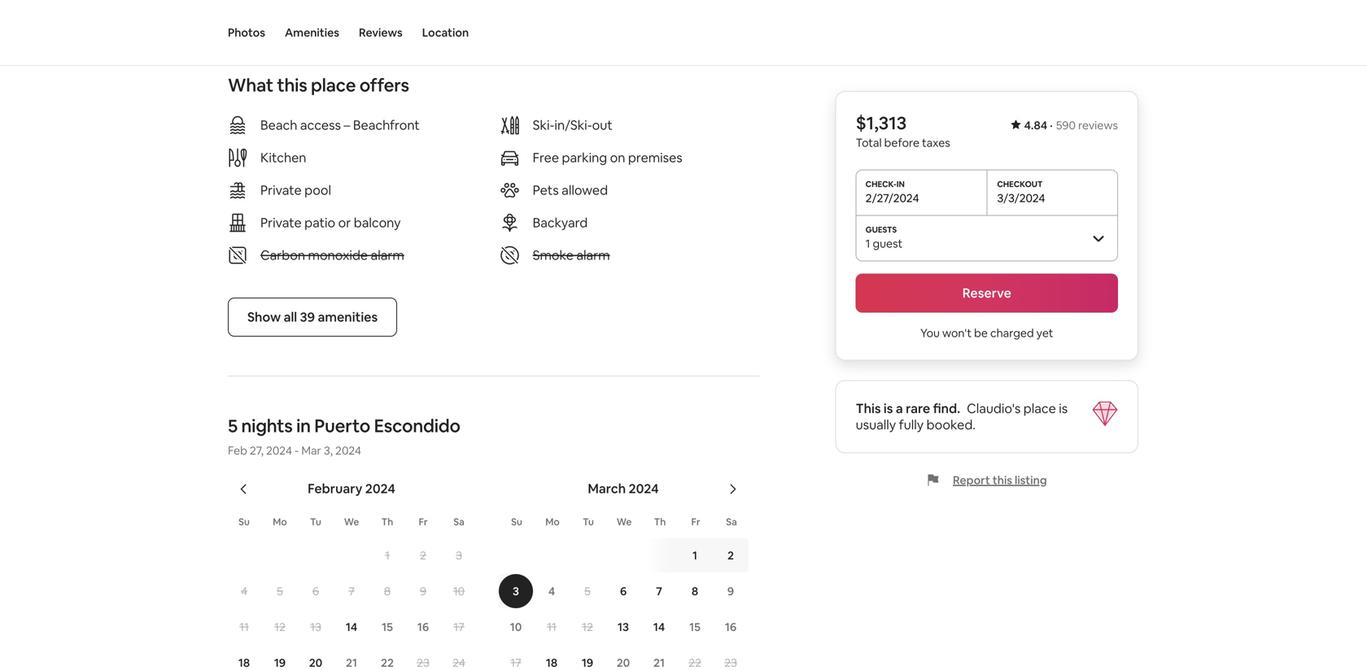 Task type: vqa. For each thing, say whether or not it's contained in the screenshot.
first 2 button from right
yes



Task type: locate. For each thing, give the bounding box(es) containing it.
2 is from the left
[[1059, 401, 1068, 417]]

1 tu from the left
[[310, 516, 321, 529]]

11 for second 11 button from left
[[547, 620, 557, 635]]

0 vertical spatial 17 button
[[441, 610, 477, 645]]

1 horizontal spatial 3 button
[[498, 575, 534, 609]]

2 4 from the left
[[549, 584, 555, 599]]

1 horizontal spatial 8 button
[[677, 575, 713, 609]]

2 15 button from the left
[[677, 610, 713, 645]]

this for place
[[277, 74, 307, 97]]

1 horizontal spatial fr
[[692, 516, 700, 529]]

th down the february 2024 at the left bottom
[[382, 516, 393, 529]]

0 horizontal spatial 5
[[228, 415, 238, 438]]

1 horizontal spatial alarm
[[577, 247, 610, 264]]

1 14 from the left
[[346, 620, 358, 635]]

2 12 from the left
[[582, 620, 593, 635]]

17 button right the 24 button
[[498, 646, 534, 671]]

1 6 button from the left
[[298, 575, 334, 609]]

0 horizontal spatial fr
[[419, 516, 428, 529]]

0 horizontal spatial 15
[[382, 620, 393, 635]]

0 horizontal spatial 23
[[417, 656, 430, 671]]

0 horizontal spatial 10
[[453, 584, 465, 599]]

is right claudio's
[[1059, 401, 1068, 417]]

monoxide
[[308, 247, 368, 264]]

2 9 from the left
[[728, 584, 734, 599]]

0 horizontal spatial 20
[[309, 656, 323, 671]]

1 horizontal spatial 14 button
[[641, 610, 677, 645]]

17 button
[[441, 610, 477, 645], [498, 646, 534, 671]]

1 6 from the left
[[313, 584, 319, 599]]

0 vertical spatial 3
[[456, 549, 462, 563]]

1 horizontal spatial 1 button
[[644, 539, 713, 573]]

pets
[[533, 182, 559, 199]]

1 vertical spatial 10
[[510, 620, 522, 635]]

2 alarm from the left
[[577, 247, 610, 264]]

11
[[239, 620, 249, 635], [547, 620, 557, 635]]

0 horizontal spatial su
[[239, 516, 250, 529]]

this is a rare find.
[[856, 401, 961, 417]]

1 is from the left
[[884, 401, 893, 417]]

2 8 button from the left
[[677, 575, 713, 609]]

0 horizontal spatial 14
[[346, 620, 358, 635]]

-
[[295, 444, 299, 458]]

escondido
[[374, 415, 461, 438]]

2 22 from the left
[[689, 656, 702, 671]]

13 for 2nd 13 button from left
[[618, 620, 629, 635]]

2 horizontal spatial 1
[[866, 236, 871, 251]]

1 horizontal spatial 22
[[689, 656, 702, 671]]

0 horizontal spatial th
[[382, 516, 393, 529]]

1 14 button from the left
[[334, 610, 370, 645]]

2 19 from the left
[[582, 656, 594, 671]]

1 horizontal spatial 18
[[546, 656, 558, 671]]

1 23 from the left
[[417, 656, 430, 671]]

0 horizontal spatial alarm
[[371, 247, 404, 264]]

2
[[420, 549, 427, 563], [728, 549, 734, 563]]

10 button
[[441, 575, 477, 609], [498, 610, 534, 645]]

0 horizontal spatial 13
[[310, 620, 321, 635]]

1 horizontal spatial 15
[[690, 620, 701, 635]]

photos
[[228, 25, 265, 40]]

0 horizontal spatial 19
[[274, 656, 286, 671]]

17 for the bottommost 17 'button'
[[511, 656, 522, 671]]

1 horizontal spatial 21
[[654, 656, 665, 671]]

march
[[588, 481, 626, 497]]

2 14 from the left
[[654, 620, 665, 635]]

0 horizontal spatial 23 button
[[405, 646, 441, 671]]

carbon monoxide alarm
[[261, 247, 404, 264]]

allowed
[[562, 182, 608, 199]]

2 16 button from the left
[[713, 610, 749, 645]]

photos button
[[228, 0, 265, 65]]

1 horizontal spatial 4
[[549, 584, 555, 599]]

0 horizontal spatial 18 button
[[226, 646, 262, 671]]

0 horizontal spatial is
[[884, 401, 893, 417]]

12
[[274, 620, 286, 635], [582, 620, 593, 635]]

location
[[422, 25, 469, 40]]

1 vertical spatial place
[[1024, 401, 1056, 417]]

0 horizontal spatial 7
[[349, 584, 355, 599]]

1 horizontal spatial 20 button
[[606, 646, 641, 671]]

2 8 from the left
[[692, 584, 699, 599]]

14
[[346, 620, 358, 635], [654, 620, 665, 635]]

2 18 button from the left
[[534, 646, 570, 671]]

1 button
[[370, 539, 405, 573], [644, 539, 713, 573]]

1 vertical spatial private
[[261, 214, 302, 231]]

1 horizontal spatial tu
[[583, 516, 594, 529]]

0 horizontal spatial tu
[[310, 516, 321, 529]]

1 horizontal spatial 23
[[725, 656, 737, 671]]

alarm right smoke
[[577, 247, 610, 264]]

0 horizontal spatial 15 button
[[370, 610, 405, 645]]

2 12 button from the left
[[570, 610, 606, 645]]

1 horizontal spatial 11
[[547, 620, 557, 635]]

2 23 from the left
[[725, 656, 737, 671]]

1 horizontal spatial 16 button
[[713, 610, 749, 645]]

2 18 from the left
[[546, 656, 558, 671]]

1 horizontal spatial 17 button
[[498, 646, 534, 671]]

1 horizontal spatial 18 button
[[534, 646, 570, 671]]

2 2 button from the left
[[713, 539, 749, 573]]

march 2024
[[588, 481, 659, 497]]

1 vertical spatial 10 button
[[498, 610, 534, 645]]

22
[[381, 656, 394, 671], [689, 656, 702, 671]]

5 button
[[262, 575, 298, 609], [570, 575, 606, 609]]

is left a
[[884, 401, 893, 417]]

0 horizontal spatial 21 button
[[334, 646, 370, 671]]

1 12 button from the left
[[262, 610, 298, 645]]

0 horizontal spatial 6
[[313, 584, 319, 599]]

report this listing
[[953, 473, 1047, 488]]

0 horizontal spatial 22
[[381, 656, 394, 671]]

19
[[274, 656, 286, 671], [582, 656, 594, 671]]

this right what
[[277, 74, 307, 97]]

1 18 from the left
[[238, 656, 250, 671]]

2/27/2024
[[866, 191, 920, 206]]

4
[[241, 584, 248, 599], [549, 584, 555, 599]]

mar
[[301, 444, 321, 458]]

2 20 button from the left
[[606, 646, 641, 671]]

1 horizontal spatial is
[[1059, 401, 1068, 417]]

6 button
[[298, 575, 334, 609], [606, 575, 641, 609]]

1 guest
[[866, 236, 903, 251]]

carbon
[[261, 247, 305, 264]]

tu
[[310, 516, 321, 529], [583, 516, 594, 529]]

alarm down balcony
[[371, 247, 404, 264]]

2 6 from the left
[[620, 584, 627, 599]]

0 horizontal spatial 16 button
[[405, 610, 441, 645]]

place up beach access – beachfront
[[311, 74, 356, 97]]

13 for 1st 13 button from left
[[310, 620, 321, 635]]

private for private pool
[[261, 182, 302, 199]]

24 button
[[441, 646, 477, 671]]

th
[[382, 516, 393, 529], [654, 516, 666, 529]]

0 horizontal spatial place
[[311, 74, 356, 97]]

2 5 button from the left
[[570, 575, 606, 609]]

beach
[[261, 117, 297, 133]]

1 th from the left
[[382, 516, 393, 529]]

1 23 button from the left
[[405, 646, 441, 671]]

1 sa from the left
[[454, 516, 465, 529]]

1
[[866, 236, 871, 251], [385, 549, 390, 563], [693, 549, 698, 563]]

11 button
[[226, 610, 262, 645], [534, 610, 570, 645]]

2 11 from the left
[[547, 620, 557, 635]]

1 11 from the left
[[239, 620, 249, 635]]

2 button
[[405, 539, 441, 573], [713, 539, 749, 573]]

2 su from the left
[[511, 516, 523, 529]]

alarm
[[371, 247, 404, 264], [577, 247, 610, 264]]

0 horizontal spatial 5 button
[[262, 575, 298, 609]]

2 4 button from the left
[[534, 575, 570, 609]]

0 horizontal spatial 8 button
[[370, 575, 405, 609]]

0 horizontal spatial 21
[[346, 656, 357, 671]]

1 22 from the left
[[381, 656, 394, 671]]

1 horizontal spatial 6
[[620, 584, 627, 599]]

2 13 button from the left
[[606, 610, 641, 645]]

0 horizontal spatial 14 button
[[334, 610, 370, 645]]

th down "march 2024"
[[654, 516, 666, 529]]

smoke
[[533, 247, 574, 264]]

1 18 button from the left
[[226, 646, 262, 671]]

2 15 from the left
[[690, 620, 701, 635]]

1 horizontal spatial 13 button
[[606, 610, 641, 645]]

20 button
[[298, 646, 334, 671], [606, 646, 641, 671]]

17 right the 24 on the bottom of the page
[[511, 656, 522, 671]]

we down "march 2024"
[[617, 516, 632, 529]]

1 4 from the left
[[241, 584, 248, 599]]

1 horizontal spatial 20
[[617, 656, 630, 671]]

2 6 button from the left
[[606, 575, 641, 609]]

1 13 button from the left
[[298, 610, 334, 645]]

23 for second 23 'button' from right
[[417, 656, 430, 671]]

10
[[453, 584, 465, 599], [510, 620, 522, 635]]

8 button
[[370, 575, 405, 609], [677, 575, 713, 609]]

22 for first 22 button from right
[[689, 656, 702, 671]]

ski-in/ski-out
[[533, 117, 613, 133]]

1 16 from the left
[[417, 620, 429, 635]]

1 20 button from the left
[[298, 646, 334, 671]]

0 horizontal spatial sa
[[454, 516, 465, 529]]

18
[[238, 656, 250, 671], [546, 656, 558, 671]]

claudio's
[[967, 401, 1021, 417]]

18 button
[[226, 646, 262, 671], [534, 646, 570, 671]]

0 horizontal spatial 4 button
[[226, 575, 262, 609]]

1 horizontal spatial 21 button
[[641, 646, 677, 671]]

18 for 2nd 18 button from the right
[[238, 656, 250, 671]]

offers
[[360, 74, 409, 97]]

patio
[[305, 214, 336, 231]]

0 horizontal spatial 16
[[417, 620, 429, 635]]

1 horizontal spatial th
[[654, 516, 666, 529]]

0 horizontal spatial 17 button
[[441, 610, 477, 645]]

1 alarm from the left
[[371, 247, 404, 264]]

2 13 from the left
[[618, 620, 629, 635]]

we down the february 2024 at the left bottom
[[344, 516, 359, 529]]

1 horizontal spatial 2
[[728, 549, 734, 563]]

21 button
[[334, 646, 370, 671], [641, 646, 677, 671]]

1 vertical spatial 17
[[511, 656, 522, 671]]

0 horizontal spatial 4
[[241, 584, 248, 599]]

place right claudio's
[[1024, 401, 1056, 417]]

tu down the february
[[310, 516, 321, 529]]

17 button up the 24 button
[[441, 610, 477, 645]]

17 up the 24 button
[[454, 620, 465, 635]]

1 horizontal spatial 14
[[654, 620, 665, 635]]

12 button
[[262, 610, 298, 645], [570, 610, 606, 645]]

9 button
[[405, 575, 441, 609], [713, 575, 749, 609]]

1 15 from the left
[[382, 620, 393, 635]]

2 private from the top
[[261, 214, 302, 231]]

$1,313
[[856, 112, 907, 135]]

reviews
[[359, 25, 403, 40]]

1 horizontal spatial 6 button
[[606, 575, 641, 609]]

1 horizontal spatial 7 button
[[641, 575, 677, 609]]

18 for 1st 18 button from the right
[[546, 656, 558, 671]]

tu down march
[[583, 516, 594, 529]]

7 button
[[334, 575, 370, 609], [641, 575, 677, 609]]

1 horizontal spatial mo
[[546, 516, 560, 529]]

3,
[[324, 444, 333, 458]]

0 horizontal spatial 9 button
[[405, 575, 441, 609]]

1 horizontal spatial 12
[[582, 620, 593, 635]]

2024 right 3, at the left of the page
[[335, 444, 361, 458]]

2024
[[266, 444, 292, 458], [335, 444, 361, 458], [365, 481, 396, 497], [629, 481, 659, 497]]

private up carbon at the top left
[[261, 214, 302, 231]]

1 horizontal spatial 10
[[510, 620, 522, 635]]

private down kitchen
[[261, 182, 302, 199]]

claudio's place is usually fully booked.
[[856, 401, 1068, 433]]

show
[[247, 309, 281, 325]]

16 button
[[405, 610, 441, 645], [713, 610, 749, 645]]

0 horizontal spatial 12 button
[[262, 610, 298, 645]]

0 horizontal spatial 12
[[274, 620, 286, 635]]

1 horizontal spatial 2 button
[[713, 539, 749, 573]]

1 20 from the left
[[309, 656, 323, 671]]

smoke alarm
[[533, 247, 610, 264]]

backyard
[[533, 214, 588, 231]]

0 horizontal spatial 11 button
[[226, 610, 262, 645]]

0 horizontal spatial 20 button
[[298, 646, 334, 671]]

this left listing
[[993, 473, 1013, 488]]

23 for first 23 'button' from right
[[725, 656, 737, 671]]

1 vertical spatial 3
[[513, 584, 519, 599]]

·
[[1050, 118, 1053, 133]]

1 9 button from the left
[[405, 575, 441, 609]]

4 button
[[226, 575, 262, 609], [534, 575, 570, 609]]

15
[[382, 620, 393, 635], [690, 620, 701, 635]]

1 horizontal spatial 19
[[582, 656, 594, 671]]

8 for 1st "8" button from right
[[692, 584, 699, 599]]

1 horizontal spatial 11 button
[[534, 610, 570, 645]]

1 horizontal spatial 19 button
[[570, 646, 606, 671]]

0 horizontal spatial 7 button
[[334, 575, 370, 609]]

0 horizontal spatial we
[[344, 516, 359, 529]]

1 8 button from the left
[[370, 575, 405, 609]]

1 8 from the left
[[384, 584, 391, 599]]

0 horizontal spatial 3 button
[[441, 539, 477, 573]]

0 vertical spatial private
[[261, 182, 302, 199]]

beachfront
[[353, 117, 420, 133]]

3 button
[[441, 539, 477, 573], [498, 575, 534, 609]]

1 horizontal spatial this
[[993, 473, 1013, 488]]

0 horizontal spatial 2
[[420, 549, 427, 563]]

sa
[[454, 516, 465, 529], [726, 516, 737, 529]]

0 horizontal spatial 22 button
[[370, 646, 405, 671]]

3
[[456, 549, 462, 563], [513, 584, 519, 599]]

1 horizontal spatial 15 button
[[677, 610, 713, 645]]

1 vertical spatial this
[[993, 473, 1013, 488]]

2 19 button from the left
[[570, 646, 606, 671]]

free parking on premises
[[533, 149, 683, 166]]

1 horizontal spatial 8
[[692, 584, 699, 599]]

2 14 button from the left
[[641, 610, 677, 645]]

1 private from the top
[[261, 182, 302, 199]]

16
[[417, 620, 429, 635], [725, 620, 737, 635]]

1 we from the left
[[344, 516, 359, 529]]

0 horizontal spatial 1 button
[[370, 539, 405, 573]]

1 21 button from the left
[[334, 646, 370, 671]]

private
[[261, 182, 302, 199], [261, 214, 302, 231]]

1 horizontal spatial 9
[[728, 584, 734, 599]]

this
[[277, 74, 307, 97], [993, 473, 1013, 488]]

0 horizontal spatial 8
[[384, 584, 391, 599]]

on
[[610, 149, 626, 166]]

0 horizontal spatial 9
[[420, 584, 427, 599]]

5 nights in puerto escondido feb 27, 2024 - mar 3, 2024
[[228, 415, 461, 458]]

1 13 from the left
[[310, 620, 321, 635]]

kitchen
[[261, 149, 306, 166]]

2 7 from the left
[[656, 584, 663, 599]]

we
[[344, 516, 359, 529], [617, 516, 632, 529]]



Task type: describe. For each thing, give the bounding box(es) containing it.
1 su from the left
[[239, 516, 250, 529]]

nights
[[241, 415, 293, 438]]

1 2 button from the left
[[405, 539, 441, 573]]

a
[[896, 401, 903, 417]]

be
[[975, 326, 988, 341]]

2 23 button from the left
[[713, 646, 749, 671]]

4.84
[[1025, 118, 1048, 133]]

2 16 from the left
[[725, 620, 737, 635]]

2 sa from the left
[[726, 516, 737, 529]]

2 tu from the left
[[583, 516, 594, 529]]

balcony
[[354, 214, 401, 231]]

0 vertical spatial 10 button
[[441, 575, 477, 609]]

$1,313 total before taxes
[[856, 112, 951, 150]]

10 for the rightmost 10 button
[[510, 620, 522, 635]]

1 4 button from the left
[[226, 575, 262, 609]]

5 inside 5 nights in puerto escondido feb 27, 2024 - mar 3, 2024
[[228, 415, 238, 438]]

1 16 button from the left
[[405, 610, 441, 645]]

2 horizontal spatial 5
[[585, 584, 591, 599]]

1 12 from the left
[[274, 620, 286, 635]]

access
[[300, 117, 341, 133]]

2 7 button from the left
[[641, 575, 677, 609]]

1 11 button from the left
[[226, 610, 262, 645]]

you
[[921, 326, 940, 341]]

puerto
[[314, 415, 370, 438]]

2024 right the february
[[365, 481, 396, 497]]

2 1 button from the left
[[644, 539, 713, 573]]

place inside claudio's place is usually fully booked.
[[1024, 401, 1056, 417]]

find.
[[933, 401, 961, 417]]

27,
[[250, 444, 264, 458]]

february
[[308, 481, 363, 497]]

amenities button
[[285, 0, 339, 65]]

3/3/2024
[[998, 191, 1046, 206]]

premises
[[628, 149, 683, 166]]

reserve button
[[856, 274, 1119, 313]]

february 2024
[[308, 481, 396, 497]]

590
[[1056, 118, 1076, 133]]

1 vertical spatial 3 button
[[498, 575, 534, 609]]

1 21 from the left
[[346, 656, 357, 671]]

free
[[533, 149, 559, 166]]

2 21 from the left
[[654, 656, 665, 671]]

2 11 button from the left
[[534, 610, 570, 645]]

17 for leftmost 17 'button'
[[454, 620, 465, 635]]

2 we from the left
[[617, 516, 632, 529]]

private pool
[[261, 182, 331, 199]]

this
[[856, 401, 881, 417]]

yet
[[1037, 326, 1054, 341]]

1 9 from the left
[[420, 584, 427, 599]]

parking
[[562, 149, 607, 166]]

feb
[[228, 444, 247, 458]]

in
[[296, 415, 311, 438]]

all
[[284, 309, 297, 325]]

8 for second "8" button from right
[[384, 584, 391, 599]]

1 19 from the left
[[274, 656, 286, 671]]

this for listing
[[993, 473, 1013, 488]]

in/ski-
[[555, 117, 592, 133]]

total
[[856, 136, 882, 150]]

out
[[592, 117, 613, 133]]

15 for second 15 button from right
[[382, 620, 393, 635]]

or
[[338, 214, 351, 231]]

1 horizontal spatial 3
[[513, 584, 519, 599]]

24
[[453, 656, 466, 671]]

you won't be charged yet
[[921, 326, 1054, 341]]

1 horizontal spatial 1
[[693, 549, 698, 563]]

11 for 1st 11 button from left
[[239, 620, 249, 635]]

15 for 2nd 15 button
[[690, 620, 701, 635]]

beach access – beachfront
[[261, 117, 420, 133]]

reviews button
[[359, 0, 403, 65]]

is inside claudio's place is usually fully booked.
[[1059, 401, 1068, 417]]

1 guest button
[[856, 215, 1119, 261]]

1 7 button from the left
[[334, 575, 370, 609]]

2 mo from the left
[[546, 516, 560, 529]]

rare
[[906, 401, 931, 417]]

2 9 button from the left
[[713, 575, 749, 609]]

booked.
[[927, 417, 976, 433]]

2 fr from the left
[[692, 516, 700, 529]]

2 20 from the left
[[617, 656, 630, 671]]

what
[[228, 74, 273, 97]]

guest
[[873, 236, 903, 251]]

2 22 button from the left
[[677, 646, 713, 671]]

–
[[344, 117, 350, 133]]

0 horizontal spatial 3
[[456, 549, 462, 563]]

fully
[[899, 417, 924, 433]]

1 mo from the left
[[273, 516, 287, 529]]

2 2 from the left
[[728, 549, 734, 563]]

4.84 · 590 reviews
[[1025, 118, 1119, 133]]

0 vertical spatial place
[[311, 74, 356, 97]]

2 21 button from the left
[[641, 646, 677, 671]]

22 for first 22 button
[[381, 656, 394, 671]]

private for private patio or balcony
[[261, 214, 302, 231]]

pets allowed
[[533, 182, 608, 199]]

before
[[885, 136, 920, 150]]

1 inside popup button
[[866, 236, 871, 251]]

1 fr from the left
[[419, 516, 428, 529]]

listing
[[1015, 473, 1047, 488]]

1 22 button from the left
[[370, 646, 405, 671]]

1 vertical spatial 17 button
[[498, 646, 534, 671]]

1 7 from the left
[[349, 584, 355, 599]]

charged
[[991, 326, 1034, 341]]

report this listing button
[[927, 473, 1047, 488]]

1 horizontal spatial 5
[[277, 584, 283, 599]]

location button
[[422, 0, 469, 65]]

show all 39 amenities
[[247, 309, 378, 325]]

private patio or balcony
[[261, 214, 401, 231]]

1 1 button from the left
[[370, 539, 405, 573]]

reserve
[[963, 285, 1012, 302]]

39
[[300, 309, 315, 325]]

1 horizontal spatial 10 button
[[498, 610, 534, 645]]

reviews
[[1079, 118, 1119, 133]]

taxes
[[922, 136, 951, 150]]

usually
[[856, 417, 896, 433]]

2024 left -
[[266, 444, 292, 458]]

10 for the top 10 button
[[453, 584, 465, 599]]

0 horizontal spatial 1
[[385, 549, 390, 563]]

1 5 button from the left
[[262, 575, 298, 609]]

1 19 button from the left
[[262, 646, 298, 671]]

show all 39 amenities button
[[228, 298, 397, 337]]

won't
[[943, 326, 972, 341]]

2 th from the left
[[654, 516, 666, 529]]

2024 right march
[[629, 481, 659, 497]]

1 15 button from the left
[[370, 610, 405, 645]]

ski-
[[533, 117, 555, 133]]

amenities
[[285, 25, 339, 40]]

pool
[[305, 182, 331, 199]]

calendar application
[[208, 463, 1307, 671]]

amenities
[[318, 309, 378, 325]]

report
[[953, 473, 991, 488]]

what this place offers
[[228, 74, 409, 97]]

1 2 from the left
[[420, 549, 427, 563]]



